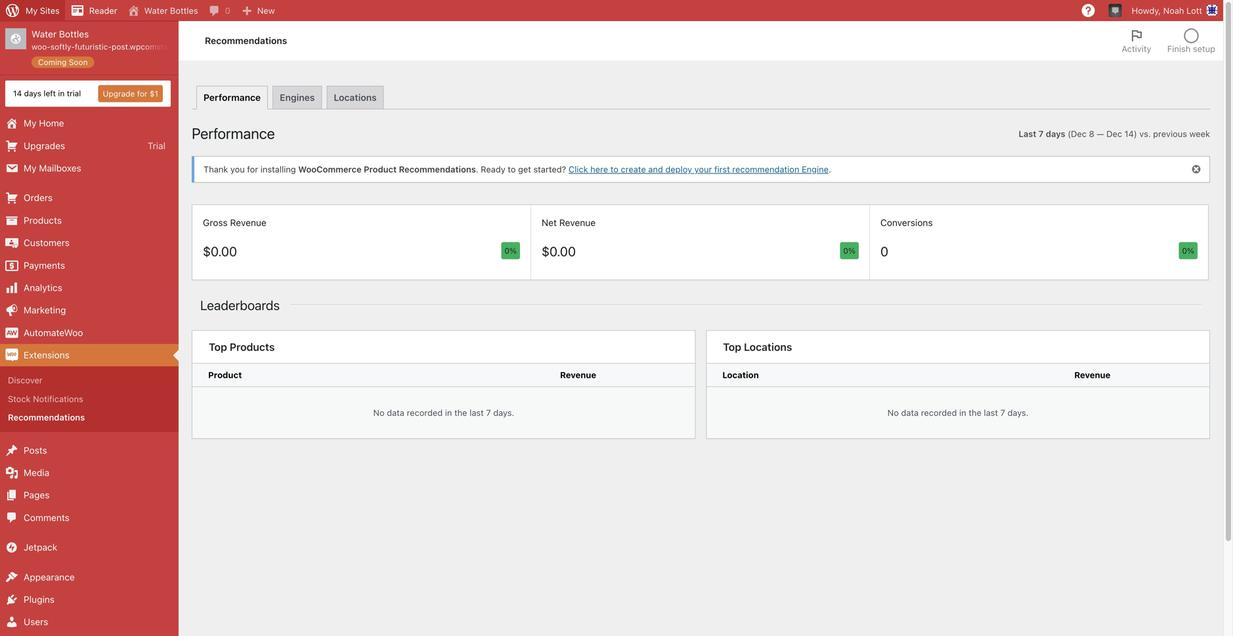 Task type: vqa. For each thing, say whether or not it's contained in the screenshot.
installing
yes



Task type: locate. For each thing, give the bounding box(es) containing it.
1 horizontal spatial 0%
[[844, 246, 856, 255]]

2 last from the left
[[985, 408, 999, 417]]

water up post.wpcomstaging.com
[[144, 6, 168, 15]]

0 horizontal spatial no data recorded in the last 7 days.
[[373, 408, 515, 417]]

extensions
[[24, 350, 70, 360]]

0 vertical spatial bottles
[[170, 6, 198, 15]]

previous
[[1154, 129, 1188, 139]]

extensions link
[[0, 344, 179, 366]]

0%
[[505, 246, 517, 255], [844, 246, 856, 255], [1183, 246, 1195, 255]]

days. for locations
[[1008, 408, 1029, 417]]

data for top products
[[387, 408, 405, 417]]

top for top locations
[[724, 341, 742, 353]]

top up location
[[724, 341, 742, 353]]

payments
[[24, 260, 65, 271]]

1 horizontal spatial recommendations
[[205, 35, 287, 46]]

products down leaderboards
[[230, 341, 275, 353]]

0 vertical spatial performance
[[204, 92, 261, 103]]

14
[[13, 89, 22, 98]]

2 horizontal spatial in
[[960, 408, 967, 417]]

1 horizontal spatial no
[[888, 408, 899, 417]]

1 horizontal spatial in
[[445, 408, 452, 417]]

. right recommendation
[[829, 164, 832, 174]]

1 horizontal spatial days.
[[1008, 408, 1029, 417]]

days right 14
[[24, 89, 41, 98]]

1 no from the left
[[373, 408, 385, 417]]

data for top locations
[[902, 408, 919, 417]]

product down top products
[[208, 370, 242, 380]]

tab list containing activity
[[1115, 21, 1224, 60]]

0 vertical spatial water
[[144, 6, 168, 15]]

products
[[24, 215, 62, 226], [230, 341, 275, 353]]

my for my home
[[24, 118, 36, 129]]

plugins
[[24, 594, 55, 605]]

7 for top locations
[[1001, 408, 1006, 417]]

0 horizontal spatial for
[[137, 89, 148, 98]]

1 horizontal spatial $0.00
[[542, 243, 576, 259]]

0 horizontal spatial recommendations
[[8, 412, 85, 422]]

1 vertical spatial recommendations
[[399, 164, 476, 174]]

trial
[[67, 89, 81, 98]]

1 horizontal spatial the
[[969, 408, 982, 417]]

water inside water bottles woo-softly-futuristic-post.wpcomstaging.com coming soon
[[32, 29, 57, 39]]

0 horizontal spatial recorded
[[407, 408, 443, 417]]

water for water bottles woo-softly-futuristic-post.wpcomstaging.com coming soon
[[32, 29, 57, 39]]

1 horizontal spatial recorded
[[922, 408, 958, 417]]

finish setup
[[1168, 44, 1216, 54]]

0 vertical spatial recommendations
[[205, 35, 287, 46]]

8
[[1090, 129, 1095, 139]]

1 horizontal spatial no data recorded in the last 7 days.
[[888, 408, 1029, 417]]

locations link
[[327, 86, 384, 109]]

locations up location
[[744, 341, 793, 353]]

my home
[[24, 118, 64, 129]]

1 vertical spatial bottles
[[59, 29, 89, 39]]

2 no data recorded in the last 7 days. from the left
[[888, 408, 1029, 417]]

0 link
[[203, 0, 236, 21]]

1 horizontal spatial 0
[[881, 243, 889, 259]]

1 the from the left
[[455, 408, 468, 417]]

—
[[1097, 129, 1105, 139]]

my down upgrades
[[24, 163, 36, 173]]

the for top locations
[[969, 408, 982, 417]]

1 no data recorded in the last 7 days. from the left
[[373, 408, 515, 417]]

thank
[[204, 164, 228, 174]]

noah
[[1164, 6, 1185, 15]]

in
[[58, 89, 65, 98], [445, 408, 452, 417], [960, 408, 967, 417]]

water inside water bottles link
[[144, 6, 168, 15]]

0% for gross
[[505, 246, 517, 255]]

activity
[[1123, 44, 1152, 54]]

2 recorded from the left
[[922, 408, 958, 417]]

jetpack
[[24, 542, 57, 553]]

0 vertical spatial 0
[[225, 6, 230, 15]]

0 horizontal spatial days
[[24, 89, 41, 98]]

2 vertical spatial my
[[24, 163, 36, 173]]

0 vertical spatial for
[[137, 89, 148, 98]]

days
[[24, 89, 41, 98], [1047, 129, 1066, 139]]

locations right engines
[[334, 92, 377, 103]]

bottles
[[170, 6, 198, 15], [59, 29, 89, 39]]

product right "woocommerce"
[[364, 164, 397, 174]]

leaderboards
[[200, 297, 280, 313]]

1 horizontal spatial to
[[611, 164, 619, 174]]

2 horizontal spatial 0%
[[1183, 246, 1195, 255]]

marketing
[[24, 305, 66, 315]]

0 vertical spatial locations
[[334, 92, 377, 103]]

media
[[24, 467, 49, 478]]

performance down "performance" link
[[192, 125, 275, 142]]

product
[[364, 164, 397, 174], [208, 370, 242, 380]]

to left get
[[508, 164, 516, 174]]

futuristic-
[[75, 42, 112, 51]]

activity button
[[1115, 21, 1160, 60]]

0 horizontal spatial bottles
[[59, 29, 89, 39]]

performance
[[204, 92, 261, 103], [192, 125, 275, 142]]

1 horizontal spatial product
[[364, 164, 397, 174]]

2 horizontal spatial recommendations
[[399, 164, 476, 174]]

location
[[723, 370, 759, 380]]

users link
[[0, 611, 179, 633]]

0 horizontal spatial the
[[455, 408, 468, 417]]

products inside main menu navigation
[[24, 215, 62, 226]]

0 horizontal spatial products
[[24, 215, 62, 226]]

1 $0.00 from the left
[[203, 243, 237, 259]]

posts
[[24, 445, 47, 456]]

tab list
[[1115, 21, 1224, 60]]

0 horizontal spatial .
[[476, 164, 479, 174]]

0 horizontal spatial no
[[373, 408, 385, 417]]

2 days. from the left
[[1008, 408, 1029, 417]]

marketing link
[[0, 299, 179, 322]]

1 horizontal spatial bottles
[[170, 6, 198, 15]]

1 horizontal spatial last
[[985, 408, 999, 417]]

0 horizontal spatial top
[[209, 341, 227, 353]]

$0.00
[[203, 243, 237, 259], [542, 243, 576, 259]]

for inside upgrade for $1 button
[[137, 89, 148, 98]]

bottles for water bottles woo-softly-futuristic-post.wpcomstaging.com coming soon
[[59, 29, 89, 39]]

1 days. from the left
[[494, 408, 515, 417]]

my sites link
[[0, 0, 65, 21]]

the
[[455, 408, 468, 417], [969, 408, 982, 417]]

1 last from the left
[[470, 408, 484, 417]]

water bottles link
[[123, 0, 203, 21]]

1 horizontal spatial days
[[1047, 129, 1066, 139]]

days left (dec
[[1047, 129, 1066, 139]]

recorded
[[407, 408, 443, 417], [922, 408, 958, 417]]

0 vertical spatial my
[[26, 6, 38, 15]]

jetpack link
[[0, 536, 179, 559]]

$0.00 down the gross on the left top of the page
[[203, 243, 237, 259]]

appearance
[[24, 571, 75, 582]]

days.
[[494, 408, 515, 417], [1008, 408, 1029, 417]]

2 0% from the left
[[844, 246, 856, 255]]

products up customers
[[24, 215, 62, 226]]

lott
[[1187, 6, 1203, 15]]

comments link
[[0, 507, 179, 529]]

main menu navigation
[[0, 21, 202, 636]]

0 horizontal spatial 0
[[225, 6, 230, 15]]

notifications
[[33, 394, 83, 404]]

water up woo-
[[32, 29, 57, 39]]

no for top products
[[373, 408, 385, 417]]

7
[[1039, 129, 1044, 139], [486, 408, 491, 417], [1001, 408, 1006, 417]]

0 horizontal spatial in
[[58, 89, 65, 98]]

0 horizontal spatial 0%
[[505, 246, 517, 255]]

customers link
[[0, 232, 179, 254]]

0
[[225, 6, 230, 15], [881, 243, 889, 259]]

my left sites
[[26, 6, 38, 15]]

revenue
[[230, 217, 267, 228], [560, 217, 596, 228], [560, 370, 597, 380], [1075, 370, 1111, 380]]

1 horizontal spatial .
[[829, 164, 832, 174]]

1 horizontal spatial 7
[[1001, 408, 1006, 417]]

recommendations down stock notifications
[[8, 412, 85, 422]]

1 horizontal spatial water
[[144, 6, 168, 15]]

recommendations
[[205, 35, 287, 46], [399, 164, 476, 174], [8, 412, 85, 422]]

plugins link
[[0, 588, 179, 611]]

water bottles woo-softly-futuristic-post.wpcomstaging.com coming soon
[[32, 29, 202, 67]]

1 vertical spatial my
[[24, 118, 36, 129]]

0 vertical spatial days
[[24, 89, 41, 98]]

0 down conversions
[[881, 243, 889, 259]]

bottles inside water bottles link
[[170, 6, 198, 15]]

week
[[1190, 129, 1211, 139]]

1 top from the left
[[209, 341, 227, 353]]

2 $0.00 from the left
[[542, 243, 576, 259]]

7 for top products
[[486, 408, 491, 417]]

no
[[373, 408, 385, 417], [888, 408, 899, 417]]

to right here
[[611, 164, 619, 174]]

1 horizontal spatial products
[[230, 341, 275, 353]]

bottles inside water bottles woo-softly-futuristic-post.wpcomstaging.com coming soon
[[59, 29, 89, 39]]

click here to create and deploy your first recommendation engine link
[[569, 164, 829, 174]]

3 0% from the left
[[1183, 246, 1195, 255]]

recommendations down new link at the left
[[205, 35, 287, 46]]

0 horizontal spatial days.
[[494, 408, 515, 417]]

last
[[470, 408, 484, 417], [985, 408, 999, 417]]

. left ready
[[476, 164, 479, 174]]

stock
[[8, 394, 31, 404]]

0 left new link at the left
[[225, 6, 230, 15]]

vs.
[[1140, 129, 1152, 139]]

reader
[[89, 6, 117, 15]]

for
[[137, 89, 148, 98], [247, 164, 258, 174]]

1 horizontal spatial locations
[[744, 341, 793, 353]]

bottles up softly- at the top left of page
[[59, 29, 89, 39]]

0 vertical spatial product
[[364, 164, 397, 174]]

performance link
[[196, 86, 268, 109]]

stock notifications
[[8, 394, 83, 404]]

1 horizontal spatial top
[[724, 341, 742, 353]]

for right you
[[247, 164, 258, 174]]

bottles left '0' link
[[170, 6, 198, 15]]

1 recorded from the left
[[407, 408, 443, 417]]

2 data from the left
[[902, 408, 919, 417]]

my inside 'toolbar' navigation
[[26, 6, 38, 15]]

0% for net
[[844, 246, 856, 255]]

0 vertical spatial products
[[24, 215, 62, 226]]

for left $1
[[137, 89, 148, 98]]

2 the from the left
[[969, 408, 982, 417]]

0 horizontal spatial $0.00
[[203, 243, 237, 259]]

first
[[715, 164, 730, 174]]

notification image
[[1111, 5, 1121, 15]]

0 horizontal spatial last
[[470, 408, 484, 417]]

create
[[621, 164, 646, 174]]

1 vertical spatial performance
[[192, 125, 275, 142]]

1 0% from the left
[[505, 246, 517, 255]]

automatewoo link
[[0, 322, 179, 344]]

$0.00 down net
[[542, 243, 576, 259]]

0 horizontal spatial 7
[[486, 408, 491, 417]]

1 vertical spatial products
[[230, 341, 275, 353]]

1 horizontal spatial for
[[247, 164, 258, 174]]

performance left engines
[[204, 92, 261, 103]]

posts link
[[0, 439, 179, 462]]

gross
[[203, 217, 228, 228]]

top
[[209, 341, 227, 353], [724, 341, 742, 353]]

1 horizontal spatial data
[[902, 408, 919, 417]]

0 horizontal spatial water
[[32, 29, 57, 39]]

my left home
[[24, 118, 36, 129]]

recommendations inside recommendations link
[[8, 412, 85, 422]]

1 vertical spatial locations
[[744, 341, 793, 353]]

2 vertical spatial recommendations
[[8, 412, 85, 422]]

recommendations left ready
[[399, 164, 476, 174]]

$0.00 for gross
[[203, 243, 237, 259]]

0 horizontal spatial to
[[508, 164, 516, 174]]

0 horizontal spatial data
[[387, 408, 405, 417]]

1 vertical spatial product
[[208, 370, 242, 380]]

2 top from the left
[[724, 341, 742, 353]]

top down leaderboards
[[209, 341, 227, 353]]

products link
[[0, 209, 179, 232]]

reader link
[[65, 0, 123, 21]]

recorded for top locations
[[922, 408, 958, 417]]

toolbar navigation
[[0, 0, 1224, 24]]

orders
[[24, 192, 53, 203]]

0 horizontal spatial locations
[[334, 92, 377, 103]]

1 vertical spatial water
[[32, 29, 57, 39]]

orders link
[[0, 187, 179, 209]]

1 data from the left
[[387, 408, 405, 417]]

2 no from the left
[[888, 408, 899, 417]]



Task type: describe. For each thing, give the bounding box(es) containing it.
discover link
[[0, 371, 179, 390]]

0 horizontal spatial product
[[208, 370, 242, 380]]

users
[[24, 616, 48, 627]]

finish setup button
[[1160, 21, 1224, 60]]

your
[[695, 164, 712, 174]]

automatewoo
[[24, 327, 83, 338]]

upgrades
[[24, 140, 65, 151]]

my mailboxes
[[24, 163, 81, 173]]

gross revenue
[[203, 217, 267, 228]]

finish
[[1168, 44, 1191, 54]]

net
[[542, 217, 557, 228]]

my mailboxes link
[[0, 157, 179, 179]]

days. for products
[[494, 408, 515, 417]]

media link
[[0, 462, 179, 484]]

upgrade for $1
[[103, 89, 158, 98]]

here
[[591, 164, 609, 174]]

$0.00 for net
[[542, 243, 576, 259]]

coming
[[38, 57, 67, 67]]

payments link
[[0, 254, 179, 277]]

recorded for top products
[[407, 408, 443, 417]]

2 horizontal spatial 7
[[1039, 129, 1044, 139]]

woocommerce
[[298, 164, 362, 174]]

new link
[[236, 0, 280, 21]]

mailboxes
[[39, 163, 81, 173]]

howdy,
[[1133, 6, 1162, 15]]

no for top locations
[[888, 408, 899, 417]]

setup
[[1194, 44, 1216, 54]]

top products
[[209, 341, 275, 353]]

thank you for installing woocommerce product recommendations . ready to get started? click here to create and deploy your first recommendation engine .
[[204, 164, 832, 174]]

pages
[[24, 490, 50, 500]]

14 days left in trial
[[13, 89, 81, 98]]

installing
[[261, 164, 296, 174]]

14)
[[1125, 129, 1138, 139]]

my home link
[[0, 112, 179, 135]]

discover
[[8, 375, 43, 385]]

upgrade for $1 button
[[98, 85, 163, 102]]

1 to from the left
[[508, 164, 516, 174]]

(dec
[[1068, 129, 1087, 139]]

started?
[[534, 164, 567, 174]]

in for top products
[[445, 408, 452, 417]]

ready
[[481, 164, 506, 174]]

1 vertical spatial days
[[1047, 129, 1066, 139]]

2 to from the left
[[611, 164, 619, 174]]

howdy, noah lott
[[1133, 6, 1203, 15]]

days inside main menu navigation
[[24, 89, 41, 98]]

trial
[[148, 140, 166, 151]]

recommendations link
[[0, 408, 179, 427]]

click
[[569, 164, 588, 174]]

no data recorded in the last 7 days. for top products
[[373, 408, 515, 417]]

home
[[39, 118, 64, 129]]

water for water bottles
[[144, 6, 168, 15]]

2 . from the left
[[829, 164, 832, 174]]

left
[[44, 89, 56, 98]]

top locations
[[724, 341, 793, 353]]

deploy
[[666, 164, 693, 174]]

my for my mailboxes
[[24, 163, 36, 173]]

1 . from the left
[[476, 164, 479, 174]]

analytics
[[24, 282, 62, 293]]

my sites
[[26, 6, 60, 15]]

net revenue
[[542, 217, 596, 228]]

last for top products
[[470, 408, 484, 417]]

upgrade
[[103, 89, 135, 98]]

and
[[649, 164, 663, 174]]

post.wpcomstaging.com
[[112, 42, 202, 51]]

soon
[[69, 57, 88, 67]]

comments
[[24, 512, 70, 523]]

engines link
[[273, 86, 322, 109]]

performance inside "performance" link
[[204, 92, 261, 103]]

dec
[[1107, 129, 1123, 139]]

in inside navigation
[[58, 89, 65, 98]]

bottles for water bottles
[[170, 6, 198, 15]]

no data recorded in the last 7 days. for top locations
[[888, 408, 1029, 417]]

last for top locations
[[985, 408, 999, 417]]

last 7 days (dec 8 — dec 14) vs. previous week
[[1019, 129, 1211, 139]]

last
[[1019, 129, 1037, 139]]

get
[[518, 164, 531, 174]]

water bottles
[[144, 6, 198, 15]]

sites
[[40, 6, 60, 15]]

1 vertical spatial 0
[[881, 243, 889, 259]]

softly-
[[51, 42, 75, 51]]

my for my sites
[[26, 6, 38, 15]]

pages link
[[0, 484, 179, 507]]

engines
[[280, 92, 315, 103]]

top for top products
[[209, 341, 227, 353]]

woo-
[[32, 42, 51, 51]]

1 vertical spatial for
[[247, 164, 258, 174]]

in for top locations
[[960, 408, 967, 417]]

engine
[[802, 164, 829, 174]]

customers
[[24, 237, 70, 248]]

0 inside 'toolbar' navigation
[[225, 6, 230, 15]]

analytics link
[[0, 277, 179, 299]]

the for top products
[[455, 408, 468, 417]]

new
[[257, 6, 275, 15]]



